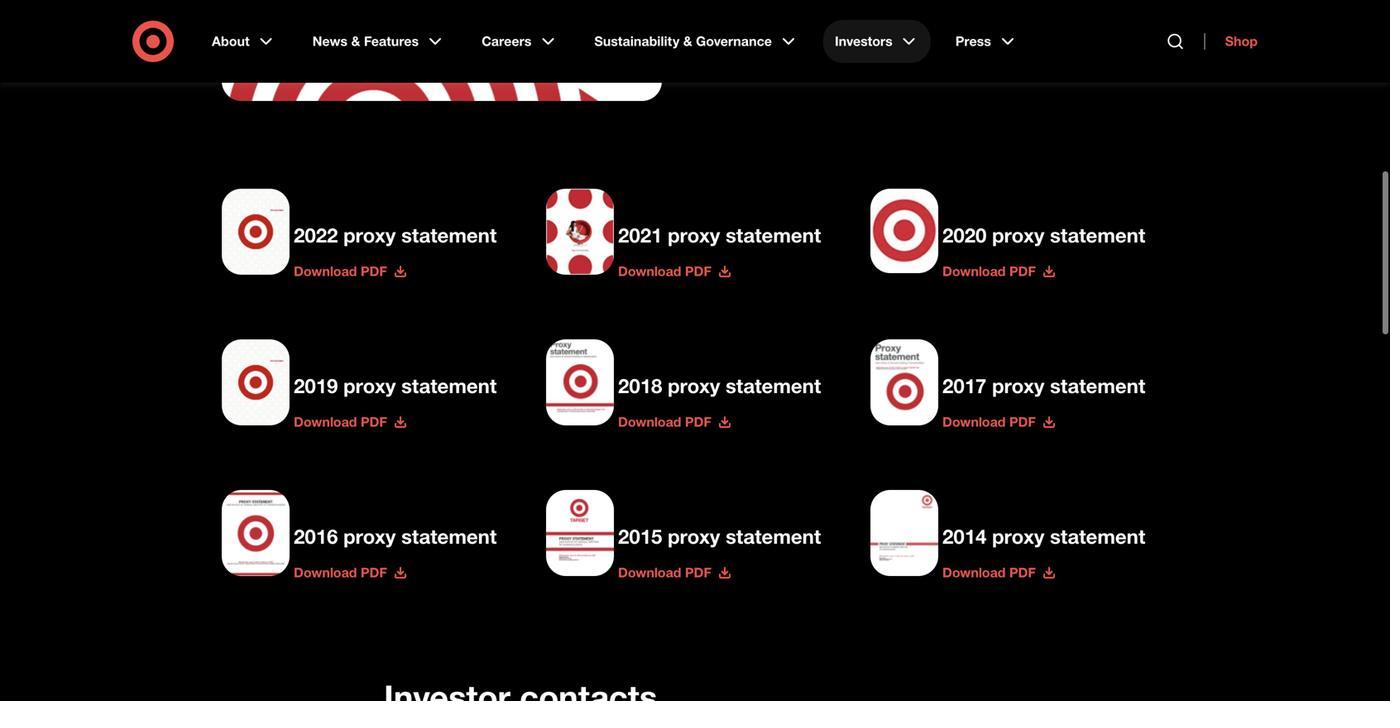 Task type: locate. For each thing, give the bounding box(es) containing it.
proxy right "2020"
[[993, 223, 1045, 247]]

pdf down 2022 proxy statement
[[361, 263, 387, 279]]

proxy right 2019
[[344, 374, 396, 398]]

download pdf link down "2014" in the right bottom of the page
[[943, 565, 1056, 581]]

download for 2019
[[294, 414, 357, 430]]

download down "2014" in the right bottom of the page
[[943, 565, 1006, 581]]

about
[[212, 33, 250, 49]]

download down "2020"
[[943, 263, 1006, 279]]

pdf
[[361, 263, 387, 279], [685, 263, 712, 279], [1010, 263, 1036, 279], [361, 414, 387, 430], [685, 414, 712, 430], [1010, 414, 1036, 430], [361, 565, 387, 581], [685, 565, 712, 581], [1010, 565, 1036, 581]]

proxy for 2022
[[344, 223, 396, 247]]

statement for 2020 proxy statement
[[1051, 223, 1146, 247]]

1 bullseye icon image from the top
[[222, 189, 290, 275]]

pdf down 2016 proxy statement
[[361, 565, 387, 581]]

download pdf link down 2016
[[294, 565, 407, 581]]

download pdf link down 2017
[[943, 414, 1056, 431]]

proxy
[[344, 223, 396, 247], [668, 223, 721, 247], [993, 223, 1045, 247], [344, 374, 396, 398], [668, 374, 721, 398], [993, 374, 1045, 398], [344, 524, 396, 548], [668, 524, 721, 548], [993, 524, 1045, 548]]

2017
[[943, 374, 987, 398]]

pdf down 2017 proxy statement
[[1010, 414, 1036, 430]]

&
[[351, 33, 360, 49], [684, 33, 693, 49]]

& left governance
[[684, 33, 693, 49]]

2020 proxy statement
[[943, 223, 1146, 247]]

2 & from the left
[[684, 33, 693, 49]]

proxy right 2018
[[668, 374, 721, 398]]

download pdf link for 2016
[[294, 565, 407, 581]]

graphical user interface image
[[546, 339, 614, 426], [222, 490, 290, 576], [546, 490, 614, 576]]

proxy for 2014
[[993, 524, 1045, 548]]

download pdf down 2021
[[618, 263, 712, 279]]

download down 2017
[[943, 414, 1006, 430]]

& for governance
[[684, 33, 693, 49]]

graphical user interface image for 2016 proxy statement
[[222, 490, 290, 576]]

pdf down '2019 proxy statement'
[[361, 414, 387, 430]]

download pdf link down "2020"
[[943, 263, 1056, 280]]

bullseye icon image
[[222, 189, 290, 275], [222, 339, 290, 426]]

download for 2017
[[943, 414, 1006, 430]]

download down 2016
[[294, 565, 357, 581]]

pdf down the 2020 proxy statement
[[1010, 263, 1036, 279]]

proxy right 2016
[[344, 524, 396, 548]]

proxy for 2020
[[993, 223, 1045, 247]]

2019 proxy statement
[[294, 374, 497, 398]]

bullseye icon image left 2019
[[222, 339, 290, 426]]

pdf for 2016
[[361, 565, 387, 581]]

download down 2015
[[618, 565, 682, 581]]

download pdf down 2016
[[294, 565, 387, 581]]

download pdf down 2017
[[943, 414, 1036, 430]]

proxy right 2015
[[668, 524, 721, 548]]

statement for 2019 proxy statement
[[401, 374, 497, 398]]

a red and white circle image
[[871, 189, 939, 273]]

2 bullseye icon image from the top
[[222, 339, 290, 426]]

pdf down 2015 proxy statement
[[685, 565, 712, 581]]

background pattern image
[[546, 189, 614, 275]]

graphical user interface image left 2015
[[546, 490, 614, 576]]

download pdf link for 2017
[[943, 414, 1056, 431]]

download pdf link down 2015
[[618, 565, 732, 581]]

shop link
[[1205, 33, 1258, 50]]

1 vertical spatial bullseye icon image
[[222, 339, 290, 426]]

sustainability
[[595, 33, 680, 49]]

download pdf link down 2019
[[294, 414, 407, 431]]

download pdf link for 2020
[[943, 263, 1056, 280]]

sustainability & governance link
[[583, 20, 810, 63]]

statement for 2018 proxy statement
[[726, 374, 822, 398]]

download pdf for 2021
[[618, 263, 712, 279]]

bullseye icon image for 2022
[[222, 189, 290, 275]]

proxy for 2019
[[344, 374, 396, 398]]

2014 proxy statement
[[943, 524, 1146, 548]]

statement for 2014 proxy statement
[[1051, 524, 1146, 548]]

investors
[[835, 33, 893, 49]]

download pdf down "2020"
[[943, 263, 1036, 279]]

graphical user interface image left 2018
[[546, 339, 614, 426]]

2022
[[294, 223, 338, 247]]

news & features link
[[301, 20, 457, 63]]

proxy right 2021
[[668, 223, 721, 247]]

pdf down 2018 proxy statement
[[685, 414, 712, 430]]

download pdf link for 2021
[[618, 263, 732, 280]]

download pdf link down 2018
[[618, 414, 732, 431]]

& right news
[[351, 33, 360, 49]]

sustainability & governance
[[595, 33, 772, 49]]

bullseye icon image left 2022
[[222, 189, 290, 275]]

proxy right "2014" in the right bottom of the page
[[993, 524, 1045, 548]]

2017 proxy statement
[[943, 374, 1146, 398]]

download for 2014
[[943, 565, 1006, 581]]

download down 2021
[[618, 263, 682, 279]]

2015 proxy statement
[[618, 524, 822, 548]]

download pdf down 2019
[[294, 414, 387, 430]]

1 & from the left
[[351, 33, 360, 49]]

download pdf link down 2022
[[294, 263, 407, 280]]

download pdf for 2017
[[943, 414, 1036, 430]]

graphical user interface image left 2016
[[222, 490, 290, 576]]

0 vertical spatial bullseye icon image
[[222, 189, 290, 275]]

download pdf link for 2014
[[943, 565, 1056, 581]]

2022 proxy statement
[[294, 223, 497, 247]]

download pdf
[[294, 263, 387, 279], [618, 263, 712, 279], [943, 263, 1036, 279], [294, 414, 387, 430], [618, 414, 712, 430], [943, 414, 1036, 430], [294, 565, 387, 581], [618, 565, 712, 581], [943, 565, 1036, 581]]

download down 2018
[[618, 414, 682, 430]]

download pdf down 2022
[[294, 263, 387, 279]]

download
[[294, 263, 357, 279], [618, 263, 682, 279], [943, 263, 1006, 279], [294, 414, 357, 430], [618, 414, 682, 430], [943, 414, 1006, 430], [294, 565, 357, 581], [618, 565, 682, 581], [943, 565, 1006, 581]]

& for features
[[351, 33, 360, 49]]

statement
[[401, 223, 497, 247], [726, 223, 822, 247], [1051, 223, 1146, 247], [401, 374, 497, 398], [726, 374, 822, 398], [1051, 374, 1146, 398], [401, 524, 497, 548], [726, 524, 822, 548], [1051, 524, 1146, 548]]

pdf down 2021 proxy statement
[[685, 263, 712, 279]]

download down 2022
[[294, 263, 357, 279]]

1 horizontal spatial &
[[684, 33, 693, 49]]

download pdf for 2022
[[294, 263, 387, 279]]

statement for 2017 proxy statement
[[1051, 374, 1146, 398]]

download down 2019
[[294, 414, 357, 430]]

download pdf for 2014
[[943, 565, 1036, 581]]

download pdf link down 2021
[[618, 263, 732, 280]]

graphical user interface image for 2018 proxy statement
[[546, 339, 614, 426]]

proxy right 2022
[[344, 223, 396, 247]]

download pdf link
[[294, 263, 407, 280], [618, 263, 732, 280], [943, 263, 1056, 280], [294, 414, 407, 431], [618, 414, 732, 431], [943, 414, 1056, 431], [294, 565, 407, 581], [618, 565, 732, 581], [943, 565, 1056, 581]]

download pdf down "2014" in the right bottom of the page
[[943, 565, 1036, 581]]

pdf down 2014 proxy statement
[[1010, 565, 1036, 581]]

download pdf down 2015
[[618, 565, 712, 581]]

pdf for 2021
[[685, 263, 712, 279]]

download pdf down 2018
[[618, 414, 712, 430]]

press
[[956, 33, 992, 49]]

statement for 2015 proxy statement
[[726, 524, 822, 548]]

statement for 2016 proxy statement
[[401, 524, 497, 548]]

2016
[[294, 524, 338, 548]]

0 horizontal spatial &
[[351, 33, 360, 49]]

2018
[[618, 374, 663, 398]]

proxy right 2017
[[993, 374, 1045, 398]]

download for 2021
[[618, 263, 682, 279]]



Task type: vqa. For each thing, say whether or not it's contained in the screenshot.
Jobs to the middle
no



Task type: describe. For each thing, give the bounding box(es) containing it.
proxy for 2016
[[344, 524, 396, 548]]

download pdf for 2015
[[618, 565, 712, 581]]

press link
[[944, 20, 1030, 63]]

investors link
[[824, 20, 931, 63]]

features
[[364, 33, 419, 49]]

pdf for 2014
[[1010, 565, 1036, 581]]

pdf for 2022
[[361, 263, 387, 279]]

download for 2022
[[294, 263, 357, 279]]

icon image
[[871, 339, 939, 426]]

download pdf for 2019
[[294, 414, 387, 430]]

pdf for 2018
[[685, 414, 712, 430]]

statement for 2022 proxy statement
[[401, 223, 497, 247]]

about link
[[200, 20, 288, 63]]

shop
[[1226, 33, 1258, 49]]

download pdf for 2018
[[618, 414, 712, 430]]

download pdf link for 2018
[[618, 414, 732, 431]]

careers
[[482, 33, 532, 49]]

bullseye icon image for 2019
[[222, 339, 290, 426]]

2021
[[618, 223, 663, 247]]

pdf for 2019
[[361, 414, 387, 430]]

proxy for 2017
[[993, 374, 1045, 398]]

2021 proxy statement
[[618, 223, 822, 247]]

news
[[313, 33, 348, 49]]

download pdf link for 2015
[[618, 565, 732, 581]]

careers link
[[470, 20, 570, 63]]

pdf for 2017
[[1010, 414, 1036, 430]]

2016 proxy statement
[[294, 524, 497, 548]]

news & features
[[313, 33, 419, 49]]

statement for 2021 proxy statement
[[726, 223, 822, 247]]

2015
[[618, 524, 663, 548]]

2020
[[943, 223, 987, 247]]

download pdf link for 2019
[[294, 414, 407, 431]]

proxy for 2021
[[668, 223, 721, 247]]

timeline image
[[871, 490, 939, 576]]

2018 proxy statement
[[618, 374, 822, 398]]

pdf for 2020
[[1010, 263, 1036, 279]]

graphical user interface image for 2015 proxy statement
[[546, 490, 614, 576]]

proxy for 2018
[[668, 374, 721, 398]]

download for 2015
[[618, 565, 682, 581]]

governance
[[696, 33, 772, 49]]

proxy for 2015
[[668, 524, 721, 548]]

pdf for 2015
[[685, 565, 712, 581]]

download pdf link for 2022
[[294, 263, 407, 280]]

download for 2018
[[618, 414, 682, 430]]

download for 2020
[[943, 263, 1006, 279]]

download for 2016
[[294, 565, 357, 581]]

download pdf for 2020
[[943, 263, 1036, 279]]

2014
[[943, 524, 987, 548]]

download pdf for 2016
[[294, 565, 387, 581]]

2019
[[294, 374, 338, 398]]



